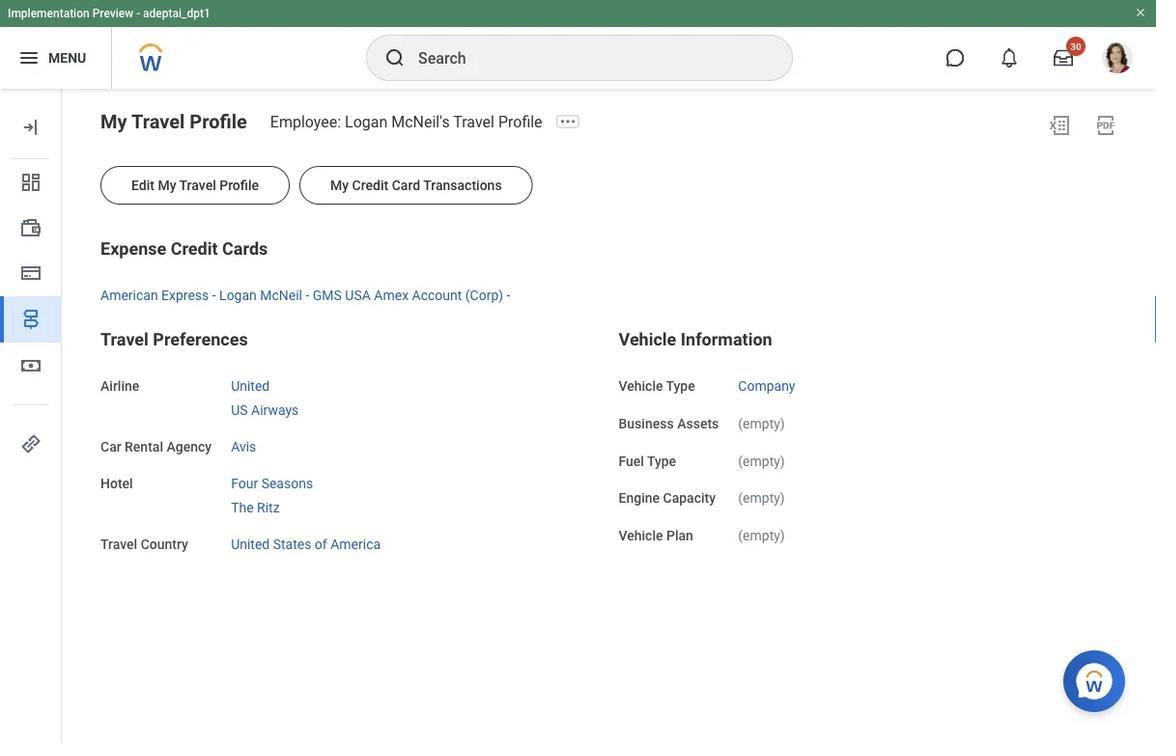 Task type: describe. For each thing, give the bounding box(es) containing it.
us airways link
[[231, 399, 299, 418]]

four
[[231, 476, 258, 492]]

menu button
[[0, 27, 111, 89]]

type for vehicle type
[[666, 378, 695, 394]]

transformation import image
[[19, 116, 43, 139]]

credit for expense
[[171, 239, 218, 259]]

gms
[[313, 288, 342, 304]]

- left gms
[[306, 288, 309, 304]]

united for united states of america
[[231, 537, 270, 553]]

car rental agency
[[100, 439, 212, 455]]

the ritz link
[[231, 496, 280, 516]]

vehicle for vehicle type
[[619, 378, 663, 394]]

edit
[[131, 177, 155, 193]]

of
[[315, 537, 327, 553]]

profile logan mcneil image
[[1102, 43, 1133, 77]]

(empty) for business assets
[[738, 416, 785, 432]]

seasons
[[261, 476, 313, 492]]

my credit card transactions button
[[300, 166, 533, 205]]

credit card image
[[19, 262, 43, 285]]

- inside menu banner
[[136, 7, 140, 20]]

card
[[392, 177, 420, 193]]

justify image
[[17, 46, 41, 70]]

the
[[231, 500, 254, 516]]

information
[[681, 330, 773, 350]]

profile inside button
[[220, 177, 259, 193]]

us airways
[[231, 402, 299, 418]]

employee: logan mcneil's travel profile
[[270, 113, 543, 131]]

preferences
[[153, 330, 248, 350]]

(empty) for engine capacity
[[738, 491, 785, 507]]

mcneil
[[260, 288, 302, 304]]

assets
[[677, 416, 719, 432]]

vehicle information button
[[619, 330, 773, 350]]

american express - logan mcneil - gms usa amex account (corp) -
[[100, 288, 511, 304]]

my for my credit card transactions
[[330, 177, 349, 193]]

american express - logan mcneil - gms usa amex account (corp) - link
[[100, 284, 511, 304]]

employee: logan mcneil's travel profile element
[[270, 113, 554, 131]]

travel up edit
[[131, 110, 185, 133]]

expense credit cards button
[[100, 239, 268, 259]]

american
[[100, 288, 158, 304]]

united for united link
[[231, 378, 270, 394]]

items selected list for hotel
[[231, 472, 344, 517]]

company
[[738, 378, 796, 394]]

four seasons
[[231, 476, 313, 492]]

fuel type
[[619, 453, 676, 469]]

states
[[273, 537, 311, 553]]

menu
[[48, 50, 86, 66]]

rental
[[125, 439, 163, 455]]

edit my travel profile button
[[100, 166, 290, 205]]

- right express
[[212, 288, 216, 304]]

airline
[[100, 378, 139, 394]]

usa
[[345, 288, 371, 304]]

united states of america
[[231, 537, 381, 553]]

my inside button
[[158, 177, 176, 193]]

Search Workday  search field
[[418, 37, 753, 79]]

america
[[331, 537, 381, 553]]

(empty) for fuel type
[[738, 453, 785, 469]]

my for my travel profile
[[100, 110, 127, 133]]

my credit card transactions
[[330, 177, 502, 193]]

hotel
[[100, 476, 133, 492]]

close environment banner image
[[1135, 7, 1147, 18]]

(corp)
[[465, 288, 504, 304]]

amex
[[374, 288, 409, 304]]

avis
[[231, 439, 256, 455]]

employee:
[[270, 113, 341, 131]]

car
[[100, 439, 121, 455]]

transactions
[[423, 177, 502, 193]]



Task type: vqa. For each thing, say whether or not it's contained in the screenshot.
US Airways
yes



Task type: locate. For each thing, give the bounding box(es) containing it.
0 vertical spatial credit
[[352, 177, 389, 193]]

travel country
[[100, 537, 188, 553]]

us
[[231, 402, 248, 418]]

travel preferences group
[[100, 328, 599, 555]]

expense
[[100, 239, 166, 259]]

search image
[[384, 46, 407, 70]]

2 horizontal spatial my
[[330, 177, 349, 193]]

0 vertical spatial united
[[231, 378, 270, 394]]

account
[[412, 288, 462, 304]]

notifications large image
[[1000, 48, 1019, 68]]

4 (empty) from the top
[[738, 528, 785, 544]]

company link
[[738, 375, 796, 394]]

task pay image
[[19, 217, 43, 241]]

vehicle information
[[619, 330, 773, 350]]

edit my travel profile
[[131, 177, 259, 193]]

2 items selected list from the top
[[231, 472, 344, 517]]

airways
[[251, 402, 299, 418]]

logan
[[345, 113, 388, 131], [219, 288, 257, 304]]

expense credit cards group
[[100, 238, 1118, 305]]

2 vertical spatial vehicle
[[619, 528, 663, 544]]

credit for my
[[352, 177, 389, 193]]

travel inside button
[[179, 177, 216, 193]]

travel down american
[[100, 330, 149, 350]]

1 horizontal spatial my
[[158, 177, 176, 193]]

travel right edit
[[179, 177, 216, 193]]

1 united from the top
[[231, 378, 270, 394]]

items selected list for airline
[[231, 375, 330, 420]]

country
[[141, 537, 188, 553]]

travel right "mcneil's"
[[453, 113, 495, 131]]

1 horizontal spatial credit
[[352, 177, 389, 193]]

timeline milestone image
[[19, 308, 43, 331]]

plan
[[667, 528, 694, 544]]

type for fuel type
[[647, 453, 676, 469]]

0 horizontal spatial logan
[[219, 288, 257, 304]]

vehicle for vehicle plan
[[619, 528, 663, 544]]

0 horizontal spatial my
[[100, 110, 127, 133]]

credit
[[352, 177, 389, 193], [171, 239, 218, 259]]

business assets
[[619, 416, 719, 432]]

30
[[1071, 41, 1082, 52]]

credit left the card
[[352, 177, 389, 193]]

my right transformation import icon
[[100, 110, 127, 133]]

travel preferences button
[[100, 330, 248, 350]]

engine
[[619, 491, 660, 507]]

profile up the edit my travel profile
[[190, 110, 247, 133]]

1 items selected list from the top
[[231, 375, 330, 420]]

0 vertical spatial items selected list
[[231, 375, 330, 420]]

my travel profile
[[100, 110, 247, 133]]

2 vehicle from the top
[[619, 378, 663, 394]]

adeptai_dpt1
[[143, 7, 210, 20]]

four seasons link
[[231, 472, 313, 492]]

vehicle information group
[[619, 328, 1118, 546]]

my left the card
[[330, 177, 349, 193]]

united link
[[231, 375, 270, 394]]

my inside button
[[330, 177, 349, 193]]

united up us
[[231, 378, 270, 394]]

0 vertical spatial logan
[[345, 113, 388, 131]]

profile up cards
[[220, 177, 259, 193]]

cards
[[222, 239, 268, 259]]

capacity
[[663, 491, 716, 507]]

dollar image
[[19, 355, 43, 378]]

profile
[[190, 110, 247, 133], [498, 113, 543, 131], [220, 177, 259, 193]]

logan inside american express - logan mcneil - gms usa amex account (corp) - link
[[219, 288, 257, 304]]

1 vehicle from the top
[[619, 330, 677, 350]]

vehicle for vehicle information
[[619, 330, 677, 350]]

3 vehicle from the top
[[619, 528, 663, 544]]

vehicle type
[[619, 378, 695, 394]]

travel
[[131, 110, 185, 133], [453, 113, 495, 131], [179, 177, 216, 193], [100, 330, 149, 350], [100, 537, 137, 553]]

united
[[231, 378, 270, 394], [231, 537, 270, 553]]

united states of america link
[[231, 533, 381, 553]]

1 vertical spatial vehicle
[[619, 378, 663, 394]]

items selected list containing four seasons
[[231, 472, 344, 517]]

engine capacity
[[619, 491, 716, 507]]

(empty) for vehicle plan
[[738, 528, 785, 544]]

vehicle up vehicle type
[[619, 330, 677, 350]]

express
[[161, 288, 209, 304]]

1 horizontal spatial logan
[[345, 113, 388, 131]]

implementation
[[8, 7, 90, 20]]

items selected list containing united
[[231, 375, 330, 420]]

logan left the mcneil
[[219, 288, 257, 304]]

link image
[[19, 433, 43, 456]]

fuel
[[619, 453, 644, 469]]

my right edit
[[158, 177, 176, 193]]

vehicle
[[619, 330, 677, 350], [619, 378, 663, 394], [619, 528, 663, 544]]

menu banner
[[0, 0, 1156, 89]]

- right preview on the top of page
[[136, 7, 140, 20]]

business
[[619, 416, 674, 432]]

logan left "mcneil's"
[[345, 113, 388, 131]]

implementation preview -   adeptai_dpt1
[[8, 7, 210, 20]]

avis link
[[231, 435, 256, 455]]

3 (empty) from the top
[[738, 491, 785, 507]]

0 horizontal spatial credit
[[171, 239, 218, 259]]

profile up transactions
[[498, 113, 543, 131]]

navigation pane region
[[0, 89, 62, 744]]

credit inside button
[[352, 177, 389, 193]]

united down 'the ritz'
[[231, 537, 270, 553]]

2 (empty) from the top
[[738, 453, 785, 469]]

travel preferences
[[100, 330, 248, 350]]

preview
[[92, 7, 133, 20]]

2 united from the top
[[231, 537, 270, 553]]

0 vertical spatial vehicle
[[619, 330, 677, 350]]

-
[[136, 7, 140, 20], [212, 288, 216, 304], [306, 288, 309, 304], [507, 288, 511, 304]]

30 button
[[1042, 37, 1086, 79]]

agency
[[167, 439, 212, 455]]

my
[[100, 110, 127, 133], [158, 177, 176, 193], [330, 177, 349, 193]]

1 vertical spatial credit
[[171, 239, 218, 259]]

the ritz
[[231, 500, 280, 516]]

type right fuel
[[647, 453, 676, 469]]

travel left 'country'
[[100, 537, 137, 553]]

inbox large image
[[1054, 48, 1073, 68]]

0 vertical spatial type
[[666, 378, 695, 394]]

type
[[666, 378, 695, 394], [647, 453, 676, 469]]

items selected list
[[231, 375, 330, 420], [231, 472, 344, 517]]

1 vertical spatial united
[[231, 537, 270, 553]]

1 vertical spatial type
[[647, 453, 676, 469]]

1 vertical spatial logan
[[219, 288, 257, 304]]

mcneil's
[[392, 113, 450, 131]]

export to excel image
[[1048, 114, 1071, 137]]

- right (corp)
[[507, 288, 511, 304]]

credit up express
[[171, 239, 218, 259]]

1 (empty) from the top
[[738, 416, 785, 432]]

vehicle plan
[[619, 528, 694, 544]]

ritz
[[257, 500, 280, 516]]

vehicle up business
[[619, 378, 663, 394]]

dashboard image
[[19, 171, 43, 194]]

vehicle down engine
[[619, 528, 663, 544]]

expense credit cards
[[100, 239, 268, 259]]

(empty)
[[738, 416, 785, 432], [738, 453, 785, 469], [738, 491, 785, 507], [738, 528, 785, 544]]

1 vertical spatial items selected list
[[231, 472, 344, 517]]

credit inside group
[[171, 239, 218, 259]]

type up business assets
[[666, 378, 695, 394]]

view printable version (pdf) image
[[1095, 114, 1118, 137]]



